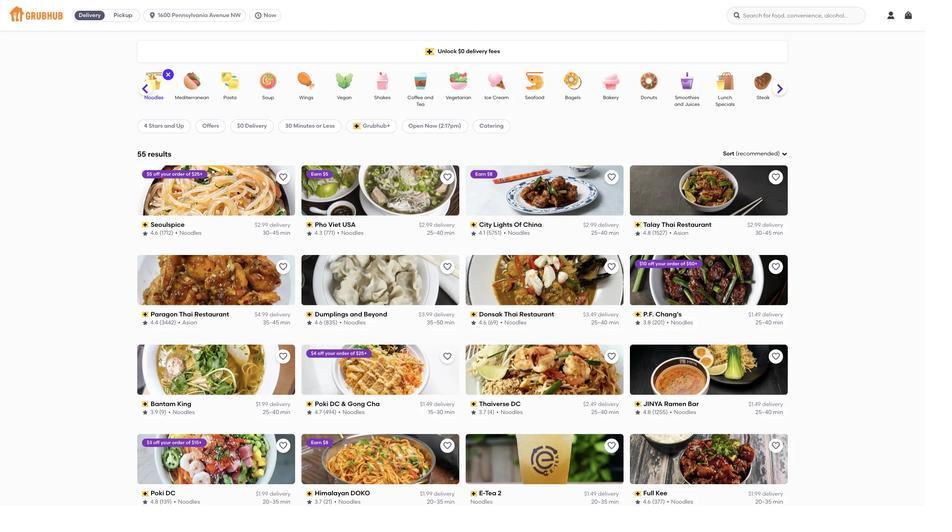 Task type: locate. For each thing, give the bounding box(es) containing it.
star icon image left 4.6 (69)
[[470, 320, 477, 326]]

dc for poki dc
[[166, 490, 176, 497]]

cream
[[493, 95, 509, 100]]

25–40 for bantam king
[[263, 409, 279, 416]]

0 vertical spatial • asian
[[669, 230, 689, 237]]

• noodles down donsak thai restaurant on the bottom of page
[[500, 319, 526, 326]]

4.8 (139)
[[150, 499, 172, 505]]

• down jinya ramen bar
[[670, 409, 672, 416]]

delivery button
[[73, 9, 106, 22]]

0 horizontal spatial earn $8
[[311, 440, 328, 446]]

wings
[[299, 95, 313, 100]]

of
[[186, 171, 191, 177], [681, 261, 685, 266], [350, 350, 355, 356], [186, 440, 191, 446]]

4 20–35 from the left
[[755, 499, 772, 505]]

soup image
[[254, 72, 282, 90]]

• noodles for p.f. chang's
[[667, 319, 693, 326]]

noodles right (377)
[[671, 499, 693, 505]]

1 horizontal spatial asian
[[674, 230, 689, 237]]

0 vertical spatial earn $8
[[475, 171, 492, 177]]

subscription pass image left paragon
[[142, 312, 149, 317]]

(771)
[[324, 230, 335, 237]]

3.7 for himalayan doko
[[315, 499, 322, 505]]

thaiverse dc
[[479, 400, 521, 408]]

(201)
[[652, 319, 665, 326]]

1 $2.99 delivery from the left
[[255, 222, 290, 229]]

unlock $0 delivery fees
[[438, 48, 500, 55]]

$5 off your order of $25+
[[147, 171, 203, 177]]

• noodles down thaiverse dc
[[496, 409, 523, 416]]

paragon
[[151, 310, 178, 318]]

2 horizontal spatial restaurant
[[677, 221, 712, 228]]

1 vertical spatial asian
[[182, 319, 197, 326]]

• right (9)
[[168, 409, 171, 416]]

your
[[161, 171, 171, 177], [655, 261, 666, 266], [325, 350, 335, 356], [161, 440, 171, 446]]

asian for talay
[[674, 230, 689, 237]]

noodles down gong
[[342, 409, 365, 416]]

min
[[280, 230, 290, 237], [445, 230, 455, 237], [609, 230, 619, 237], [773, 230, 783, 237], [280, 319, 290, 326], [445, 319, 455, 326], [609, 319, 619, 326], [773, 319, 783, 326], [280, 409, 290, 416], [445, 409, 455, 416], [609, 409, 619, 416], [773, 409, 783, 416], [280, 499, 290, 505], [445, 499, 455, 505], [609, 499, 619, 505], [773, 499, 783, 505]]

30 minutes or less
[[285, 123, 335, 129]]

subscription pass image left city
[[470, 222, 477, 228]]

star icon image left 4.4
[[142, 320, 148, 326]]

• for p.f. chang's
[[667, 319, 669, 326]]

1 vertical spatial 4.8
[[643, 409, 651, 416]]

1 horizontal spatial 30–45 min
[[755, 230, 783, 237]]

min for seoulspice
[[280, 230, 290, 237]]

$3.49 delivery
[[583, 311, 619, 318]]

0 horizontal spatial 30–45 min
[[263, 230, 290, 237]]

delivery left pickup
[[79, 12, 101, 19]]

0 horizontal spatial $0
[[237, 123, 244, 129]]

1 $2.99 from the left
[[255, 222, 268, 229]]

asian down talay thai restaurant
[[674, 230, 689, 237]]

1 horizontal spatial earn $8
[[475, 171, 492, 177]]

1 vertical spatial $25+
[[356, 350, 367, 356]]

ramen
[[664, 400, 686, 408]]

your down results
[[161, 171, 171, 177]]

0 vertical spatial 4.8
[[643, 230, 651, 237]]

and down smoothies
[[674, 102, 684, 107]]

0 horizontal spatial tea
[[416, 102, 425, 107]]

lunch specials image
[[711, 72, 739, 90]]

• noodles down the "himalayan doko"
[[334, 499, 361, 505]]

4.6 left (1712)
[[150, 230, 158, 237]]

4
[[144, 123, 147, 129]]

1 vertical spatial grubhub plus flag logo image
[[353, 123, 361, 129]]

3.8 (201)
[[643, 319, 665, 326]]

20–35 for full kee
[[755, 499, 772, 505]]

1 horizontal spatial tea
[[485, 490, 496, 497]]

min for dumplings and beyond
[[445, 319, 455, 326]]

delivery for dumplings and beyond
[[434, 311, 455, 318]]

subscription pass image left the e-
[[470, 491, 477, 497]]

delivery for thaiverse dc
[[598, 401, 619, 408]]

subscription pass image left the p.f.
[[635, 312, 642, 317]]

0 vertical spatial 3.7
[[479, 409, 486, 416]]

4.6 down the full
[[643, 499, 651, 505]]

sort ( recommended )
[[723, 150, 780, 157]]

4.8 for poki dc
[[150, 499, 158, 505]]

4 stars and up
[[144, 123, 184, 129]]

restaurant down donsak thai restaurant  logo
[[519, 310, 554, 318]]

(69)
[[488, 319, 498, 326]]

asian down paragon thai restaurant
[[182, 319, 197, 326]]

• asian for paragon
[[178, 319, 197, 326]]

star icon image left the 4.8 (139)
[[142, 499, 148, 505]]

dc right the thaiverse
[[511, 400, 521, 408]]

off right $10
[[648, 261, 654, 266]]

noodles for seoulspice
[[179, 230, 202, 237]]

1 vertical spatial earn $8
[[311, 440, 328, 446]]

4.8
[[643, 230, 651, 237], [643, 409, 651, 416], [150, 499, 158, 505]]

star icon image for pho viet usa
[[306, 230, 313, 237]]

4.6 left (835)
[[315, 319, 322, 326]]

1 horizontal spatial grubhub plus flag logo image
[[425, 48, 435, 55]]

pho
[[315, 221, 327, 228]]

off down 55 results
[[153, 171, 160, 177]]

• noodles right the (139)
[[174, 499, 200, 505]]

noodles right the (139)
[[178, 499, 200, 505]]

$25+
[[192, 171, 203, 177], [356, 350, 367, 356]]

1 horizontal spatial restaurant
[[519, 310, 554, 318]]

• right (3442)
[[178, 319, 180, 326]]

and inside smoothies and juices
[[674, 102, 684, 107]]

$2.99 delivery
[[255, 222, 290, 229], [419, 222, 455, 229], [583, 222, 619, 229], [747, 222, 783, 229]]

lights
[[493, 221, 512, 228]]

• down the lights
[[504, 230, 506, 237]]

off for poki dc
[[153, 440, 160, 446]]

now right nw
[[264, 12, 276, 19]]

1 30–45 from the left
[[263, 230, 279, 237]]

25–40 for donsak thai restaurant
[[591, 319, 607, 326]]

• noodles for seoulspice
[[175, 230, 202, 237]]

0 vertical spatial grubhub plus flag logo image
[[425, 48, 435, 55]]

subscription pass image left poki dc
[[142, 491, 149, 497]]

• right the (139)
[[174, 499, 176, 505]]

0 vertical spatial $25+
[[192, 171, 203, 177]]

0 horizontal spatial • asian
[[178, 319, 197, 326]]

star icon image left the 3.7 (21)
[[306, 499, 313, 505]]

3 $2.99 delivery from the left
[[583, 222, 619, 229]]

0 horizontal spatial delivery
[[79, 12, 101, 19]]

$2.99 for talay
[[747, 222, 761, 229]]

svg image inside 1600 pennsylvania avenue nw button
[[148, 12, 156, 19]]

• noodles for jinya ramen bar
[[670, 409, 696, 416]]

coffee and tea
[[407, 95, 433, 107]]

tea inside coffee and tea
[[416, 102, 425, 107]]

4 $2.99 delivery from the left
[[747, 222, 783, 229]]

thaiverse
[[479, 400, 509, 408]]

0 vertical spatial $8
[[487, 171, 492, 177]]

• noodles down of
[[504, 230, 530, 237]]

restaurant down talay thai restaurant logo
[[677, 221, 712, 228]]

4.4
[[150, 319, 158, 326]]

restaurant for paragon thai restaurant
[[194, 310, 229, 318]]

0 horizontal spatial $5
[[147, 171, 152, 177]]

subscription pass image for jinya ramen bar
[[635, 401, 642, 407]]

star icon image left 4.7
[[306, 409, 313, 416]]

4.8 for talay thai restaurant
[[643, 230, 651, 237]]

• noodles down ramen at the right bottom of the page
[[670, 409, 696, 416]]

25–40 for thaiverse dc
[[591, 409, 607, 416]]

1 vertical spatial $0
[[237, 123, 244, 129]]

2 30–45 from the left
[[755, 230, 772, 237]]

delivery for poki dc & gong cha
[[434, 401, 455, 408]]

1 horizontal spatial 3.7
[[479, 409, 486, 416]]

1 30–45 min from the left
[[263, 230, 290, 237]]

1 vertical spatial 3.7
[[315, 499, 322, 505]]

$8
[[487, 171, 492, 177], [323, 440, 328, 446]]

star icon image left 3.7 (4)
[[470, 409, 477, 416]]

55 results
[[137, 149, 171, 159]]

1 vertical spatial tea
[[485, 490, 496, 497]]

delivery
[[466, 48, 487, 55], [270, 222, 290, 229], [434, 222, 455, 229], [598, 222, 619, 229], [762, 222, 783, 229], [270, 311, 290, 318], [434, 311, 455, 318], [598, 311, 619, 318], [762, 311, 783, 318], [270, 401, 290, 408], [434, 401, 455, 408], [598, 401, 619, 408], [762, 401, 783, 408], [270, 491, 290, 497], [434, 491, 455, 497], [598, 491, 619, 497], [762, 491, 783, 497]]

$25+ for poki dc & gong cha
[[356, 350, 367, 356]]

$1.99 for bantam king
[[256, 401, 268, 408]]

2 horizontal spatial dc
[[511, 400, 521, 408]]

$8 for city
[[487, 171, 492, 177]]

subscription pass image left himalayan
[[306, 491, 313, 497]]

delivery down soup
[[245, 123, 267, 129]]

• noodles for pho viet usa
[[337, 230, 363, 237]]

0 horizontal spatial $25+
[[192, 171, 203, 177]]

city lights of china
[[479, 221, 542, 228]]

china
[[523, 221, 542, 228]]

• right (69)
[[500, 319, 502, 326]]

and inside coffee and tea
[[424, 95, 433, 100]]

now right open on the left
[[425, 123, 437, 129]]

subscription pass image for donsak thai restaurant
[[470, 312, 477, 317]]

$2.99 for city
[[583, 222, 597, 229]]

3 20–35 from the left
[[591, 499, 607, 505]]

mediterranean image
[[178, 72, 206, 90]]

order for poki dc
[[172, 440, 185, 446]]

$10 off your order of $50+
[[639, 261, 698, 266]]

star icon image for poki dc
[[142, 499, 148, 505]]

ice cream
[[485, 95, 509, 100]]

talay
[[643, 221, 660, 228]]

noodles for poki dc
[[178, 499, 200, 505]]

• noodles
[[175, 230, 202, 237], [337, 230, 363, 237], [504, 230, 530, 237], [339, 319, 366, 326], [500, 319, 526, 326], [667, 319, 693, 326], [168, 409, 195, 416], [338, 409, 365, 416], [496, 409, 523, 416], [670, 409, 696, 416], [174, 499, 200, 505], [334, 499, 361, 505], [667, 499, 693, 505]]

• noodles down 'usa' at the left of page
[[337, 230, 363, 237]]

(1255)
[[652, 409, 668, 416]]

pennsylvania
[[172, 12, 208, 19]]

star icon image left 3.8
[[635, 320, 641, 326]]

subscription pass image left &
[[306, 401, 313, 407]]

1 vertical spatial • asian
[[178, 319, 197, 326]]

subscription pass image left dumplings
[[306, 312, 313, 317]]

25–40 min for city lights of china
[[591, 230, 619, 237]]

$1.49 for e-tea 2
[[584, 491, 597, 497]]

save this restaurant image
[[443, 172, 452, 182], [607, 172, 616, 182], [278, 262, 288, 272], [443, 262, 452, 272], [278, 352, 288, 361], [443, 352, 452, 361]]

1 $5 from the left
[[147, 171, 152, 177]]

noodles down donsak thai restaurant on the bottom of page
[[504, 319, 526, 326]]

min for jinya ramen bar
[[773, 409, 783, 416]]

subscription pass image left the full
[[635, 491, 642, 497]]

order
[[172, 171, 185, 177], [667, 261, 679, 266], [336, 350, 349, 356], [172, 440, 185, 446]]

$1.99 delivery for full kee
[[748, 491, 783, 497]]

• for poki dc & gong cha
[[338, 409, 341, 416]]

$0 right offers
[[237, 123, 244, 129]]

0 horizontal spatial restaurant
[[194, 310, 229, 318]]

bantam
[[151, 400, 176, 408]]

main navigation navigation
[[0, 0, 925, 31]]

0 horizontal spatial 3.7
[[315, 499, 322, 505]]

tea down coffee
[[416, 102, 425, 107]]

0 horizontal spatial asian
[[182, 319, 197, 326]]

0 horizontal spatial poki
[[151, 490, 164, 497]]

2 20–35 min from the left
[[427, 499, 455, 505]]

1600
[[158, 12, 170, 19]]

• for jinya ramen bar
[[670, 409, 672, 416]]

grubhub plus flag logo image
[[425, 48, 435, 55], [353, 123, 361, 129]]

subscription pass image left talay
[[635, 222, 642, 228]]

55
[[137, 149, 146, 159]]

grubhub plus flag logo image left unlock
[[425, 48, 435, 55]]

save this restaurant image
[[278, 172, 288, 182], [771, 172, 781, 182], [607, 262, 616, 272], [771, 262, 781, 272], [607, 352, 616, 361], [771, 352, 781, 361], [278, 441, 288, 451], [443, 441, 452, 451], [607, 441, 616, 451], [771, 441, 781, 451]]

noodles down thaiverse dc
[[501, 409, 523, 416]]

4.7
[[315, 409, 322, 416]]

your for p.f. chang's
[[655, 261, 666, 266]]

thai right donsak
[[504, 310, 518, 318]]

$25+ for seoulspice
[[192, 171, 203, 177]]

• for donsak thai restaurant
[[500, 319, 502, 326]]

0 vertical spatial tea
[[416, 102, 425, 107]]

1 20–35 from the left
[[263, 499, 279, 505]]

delivery for city lights of china
[[598, 222, 619, 229]]

0 horizontal spatial 30–45
[[263, 230, 279, 237]]

2 horizontal spatial thai
[[661, 221, 675, 228]]

3.7
[[479, 409, 486, 416], [315, 499, 322, 505]]

paragon thai restaurant logo image
[[137, 255, 295, 305]]

subscription pass image for pho viet usa
[[306, 222, 313, 228]]

$1.49 for jinya ramen bar
[[748, 401, 761, 408]]

subscription pass image
[[306, 222, 313, 228], [142, 312, 149, 317], [142, 401, 149, 407], [306, 401, 313, 407], [142, 491, 149, 497], [470, 491, 477, 497], [635, 491, 642, 497]]

0 horizontal spatial $8
[[323, 440, 328, 446]]

3.7 left (21)
[[315, 499, 322, 505]]

• asian for talay
[[669, 230, 689, 237]]

• right (835)
[[339, 319, 342, 326]]

and left 'up' at the top of page
[[164, 123, 175, 129]]

1 horizontal spatial $8
[[487, 171, 492, 177]]

4.8 down talay
[[643, 230, 651, 237]]

noodles for dumplings and beyond
[[344, 319, 366, 326]]

your for poki dc
[[161, 440, 171, 446]]

$4
[[311, 350, 316, 356]]

1 horizontal spatial dc
[[330, 400, 340, 408]]

dc left &
[[330, 400, 340, 408]]

$1.99 for himalayan doko
[[420, 491, 432, 497]]

1 horizontal spatial • asian
[[669, 230, 689, 237]]

star icon image left 4.3
[[306, 230, 313, 237]]

2 vertical spatial 4.8
[[150, 499, 158, 505]]

2 horizontal spatial svg image
[[886, 11, 896, 20]]

earn
[[311, 171, 322, 177], [475, 171, 486, 177], [311, 440, 322, 446]]

order for seoulspice
[[172, 171, 185, 177]]

1 horizontal spatial $5
[[323, 171, 328, 177]]

star icon image left the "4.6 (377)"
[[635, 499, 641, 505]]

1 horizontal spatial svg image
[[781, 151, 788, 157]]

subscription pass image for full kee
[[635, 491, 642, 497]]

1 vertical spatial now
[[425, 123, 437, 129]]

• noodles down kee
[[667, 499, 693, 505]]

4.4 (3442)
[[150, 319, 176, 326]]

noodles for jinya ramen bar
[[674, 409, 696, 416]]

0 horizontal spatial now
[[264, 12, 276, 19]]

$2.99
[[255, 222, 268, 229], [419, 222, 432, 229], [583, 222, 597, 229], [747, 222, 761, 229]]

2 $2.99 from the left
[[419, 222, 432, 229]]

now inside now button
[[264, 12, 276, 19]]

your right $10
[[655, 261, 666, 266]]

king
[[177, 400, 191, 408]]

poki up the 4.8 (139)
[[151, 490, 164, 497]]

4.8 (1527)
[[643, 230, 667, 237]]

1 horizontal spatial 30–45
[[755, 230, 772, 237]]

• down chang's on the right of page
[[667, 319, 669, 326]]

• right (1712)
[[175, 230, 177, 237]]

0 vertical spatial poki
[[315, 400, 328, 408]]

• for seoulspice
[[175, 230, 177, 237]]

star icon image left 4.8 (1527)
[[635, 230, 641, 237]]

noodles down noodles image
[[144, 95, 163, 100]]

subscription pass image left the seoulspice
[[142, 222, 149, 228]]

1 vertical spatial poki
[[151, 490, 164, 497]]

poki dc & gong cha
[[315, 400, 380, 408]]

subscription pass image left "pho"
[[306, 222, 313, 228]]

noodles down of
[[508, 230, 530, 237]]

off right $4
[[318, 350, 324, 356]]

$3 off your order of $15+
[[147, 440, 202, 446]]

of for poki dc
[[186, 440, 191, 446]]

•
[[175, 230, 177, 237], [337, 230, 339, 237], [504, 230, 506, 237], [669, 230, 672, 237], [178, 319, 180, 326], [339, 319, 342, 326], [500, 319, 502, 326], [667, 319, 669, 326], [168, 409, 171, 416], [338, 409, 341, 416], [496, 409, 499, 416], [670, 409, 672, 416], [174, 499, 176, 505], [334, 499, 336, 505], [667, 499, 669, 505]]

None field
[[723, 150, 788, 158]]

• noodles for full kee
[[667, 499, 693, 505]]

• for talay thai restaurant
[[669, 230, 672, 237]]

$2.99 delivery for pho
[[419, 222, 455, 229]]

off right $3 on the left bottom of the page
[[153, 440, 160, 446]]

1 horizontal spatial poki
[[315, 400, 328, 408]]

noodles
[[144, 95, 163, 100], [179, 230, 202, 237], [341, 230, 363, 237], [508, 230, 530, 237], [344, 319, 366, 326], [504, 319, 526, 326], [671, 319, 693, 326], [173, 409, 195, 416], [342, 409, 365, 416], [501, 409, 523, 416], [674, 409, 696, 416], [178, 499, 200, 505], [338, 499, 361, 505], [470, 499, 493, 505], [671, 499, 693, 505]]

star icon image left the 4.8 (1255)
[[635, 409, 641, 416]]

open now (2:17pm)
[[408, 123, 461, 129]]

subscription pass image left jinya
[[635, 401, 642, 407]]

dc up the (139)
[[166, 490, 176, 497]]

noodles right (1712)
[[179, 230, 202, 237]]

jinya ramen bar
[[643, 400, 699, 408]]

mediterranean
[[175, 95, 209, 100]]

earn $8 for himalayan
[[311, 440, 328, 446]]

0 horizontal spatial grubhub plus flag logo image
[[353, 123, 361, 129]]

4 20–35 min from the left
[[755, 499, 783, 505]]

delivery for full kee
[[762, 491, 783, 497]]

$3.99
[[419, 311, 432, 318]]

0 vertical spatial delivery
[[79, 12, 101, 19]]

1 horizontal spatial $25+
[[356, 350, 367, 356]]

subscription pass image left donsak
[[470, 312, 477, 317]]

0 horizontal spatial dc
[[166, 490, 176, 497]]

lunch
[[718, 95, 732, 100]]

smoothies and juices image
[[673, 72, 701, 90]]

jinya ramen bar logo image
[[630, 345, 788, 395]]

delivery for jinya ramen bar
[[762, 401, 783, 408]]

4 $2.99 from the left
[[747, 222, 761, 229]]

25–40
[[427, 230, 443, 237], [591, 230, 607, 237], [591, 319, 607, 326], [755, 319, 772, 326], [263, 409, 279, 416], [591, 409, 607, 416], [755, 409, 772, 416]]

$1.49 for poki dc & gong cha
[[420, 401, 432, 408]]

deli image
[[787, 72, 815, 90]]

4.6 for donsak thai restaurant
[[479, 319, 487, 326]]

3.7 for thaiverse dc
[[479, 409, 486, 416]]

• noodles right (1712)
[[175, 230, 202, 237]]

nw
[[231, 12, 241, 19]]

donuts
[[641, 95, 657, 100]]

star icon image left 4.6 (835)
[[306, 320, 313, 326]]

subscription pass image
[[142, 222, 149, 228], [470, 222, 477, 228], [635, 222, 642, 228], [306, 312, 313, 317], [470, 312, 477, 317], [635, 312, 642, 317], [470, 401, 477, 407], [635, 401, 642, 407], [306, 491, 313, 497]]

avenue
[[209, 12, 229, 19]]

3 20–35 min from the left
[[591, 499, 619, 505]]

off for p.f. chang's
[[648, 261, 654, 266]]

3 $2.99 from the left
[[583, 222, 597, 229]]

2 $2.99 delivery from the left
[[419, 222, 455, 229]]

1 horizontal spatial thai
[[504, 310, 518, 318]]

(4)
[[487, 409, 494, 416]]

4.8 down jinya
[[643, 409, 651, 416]]

earn for usa
[[311, 171, 322, 177]]

1 horizontal spatial $0
[[458, 48, 465, 55]]

noodles for city lights of china
[[508, 230, 530, 237]]

subscription pass image left the thaiverse
[[470, 401, 477, 407]]

of for poki dc & gong cha
[[350, 350, 355, 356]]

delivery for poki dc
[[270, 491, 290, 497]]

thai for paragon
[[179, 310, 193, 318]]

• right (4)
[[496, 409, 499, 416]]

• right (21)
[[334, 499, 336, 505]]

0 vertical spatial now
[[264, 12, 276, 19]]

of
[[514, 221, 522, 228]]

• right (771)
[[337, 230, 339, 237]]

$1.99 delivery for himalayan doko
[[420, 491, 455, 497]]

restaurant down paragon thai restaurant logo
[[194, 310, 229, 318]]

2 20–35 from the left
[[427, 499, 443, 505]]

0 horizontal spatial svg image
[[254, 12, 262, 19]]

grubhub plus flag logo image left grubhub+
[[353, 123, 361, 129]]

jinya
[[643, 400, 663, 408]]

poki
[[315, 400, 328, 408], [151, 490, 164, 497]]

svg image
[[886, 11, 896, 20], [254, 12, 262, 19], [781, 151, 788, 157]]

and
[[424, 95, 433, 100], [674, 102, 684, 107], [164, 123, 175, 129], [350, 310, 362, 318]]

noodles down king
[[173, 409, 195, 416]]

and right coffee
[[424, 95, 433, 100]]

• asian down paragon thai restaurant
[[178, 319, 197, 326]]

noodles for full kee
[[671, 499, 693, 505]]

ice cream image
[[483, 72, 511, 90]]

• noodles down poki dc & gong cha
[[338, 409, 365, 416]]

$3.99 delivery
[[419, 311, 455, 318]]

city lights of china logo image
[[466, 165, 624, 216]]

30–45
[[263, 230, 279, 237], [755, 230, 772, 237]]

• noodles down dumplings and beyond
[[339, 319, 366, 326]]

noodles down chang's on the right of page
[[671, 319, 693, 326]]

svg image
[[904, 11, 913, 20], [148, 12, 156, 19], [733, 12, 741, 19], [165, 71, 171, 78]]

2 30–45 min from the left
[[755, 230, 783, 237]]

open
[[408, 123, 423, 129]]

25–40 min for p.f. chang's
[[755, 319, 783, 326]]

sort
[[723, 150, 734, 157]]

vegan
[[337, 95, 352, 100]]

4.6 left (69)
[[479, 319, 487, 326]]

0 horizontal spatial thai
[[179, 310, 193, 318]]

donuts image
[[635, 72, 663, 90]]

0 vertical spatial asian
[[674, 230, 689, 237]]

your right $3 on the left bottom of the page
[[161, 440, 171, 446]]

4.6
[[150, 230, 158, 237], [315, 319, 322, 326], [479, 319, 487, 326], [643, 499, 651, 505]]

tea left 2
[[485, 490, 496, 497]]

himalayan doko logo image
[[301, 434, 459, 485]]

noodles down the "himalayan doko"
[[338, 499, 361, 505]]

subscription pass image for city lights of china
[[470, 222, 477, 228]]

4.6 (835)
[[315, 319, 337, 326]]

• for city lights of china
[[504, 230, 506, 237]]

chang's
[[655, 310, 682, 318]]

• noodles for bantam king
[[168, 409, 195, 416]]

1 vertical spatial $8
[[323, 440, 328, 446]]

star icon image
[[142, 230, 148, 237], [306, 230, 313, 237], [470, 230, 477, 237], [635, 230, 641, 237], [142, 320, 148, 326], [306, 320, 313, 326], [470, 320, 477, 326], [635, 320, 641, 326], [142, 409, 148, 416], [306, 409, 313, 416], [470, 409, 477, 416], [635, 409, 641, 416], [142, 499, 148, 505], [306, 499, 313, 505], [635, 499, 641, 505]]

1 vertical spatial delivery
[[245, 123, 267, 129]]

4.7 (494)
[[315, 409, 336, 416]]

your right $4
[[325, 350, 335, 356]]

1 horizontal spatial now
[[425, 123, 437, 129]]

1 20–35 min from the left
[[263, 499, 290, 505]]



Task type: describe. For each thing, give the bounding box(es) containing it.
himalayan
[[315, 490, 349, 497]]

• noodles for donsak thai restaurant
[[500, 319, 526, 326]]

delivery for bantam king
[[270, 401, 290, 408]]

• for poki dc
[[174, 499, 176, 505]]

• for thaiverse dc
[[496, 409, 499, 416]]

min for talay thai restaurant
[[773, 230, 783, 237]]

asian for paragon
[[182, 319, 197, 326]]

4.6 for dumplings and beyond
[[315, 319, 322, 326]]

wings image
[[292, 72, 320, 90]]

25–40 for pho viet usa
[[427, 230, 443, 237]]

delivery for pho viet usa
[[434, 222, 455, 229]]

star icon image for paragon thai restaurant
[[142, 320, 148, 326]]

$15+
[[192, 440, 202, 446]]

min for e-tea 2
[[609, 499, 619, 505]]

off for seoulspice
[[153, 171, 160, 177]]

4.1 (5751)
[[479, 230, 502, 237]]

30
[[285, 123, 292, 129]]

$8 for himalayan
[[323, 440, 328, 446]]

poki for poki dc & gong cha
[[315, 400, 328, 408]]

e-tea 2 logo image
[[466, 434, 624, 485]]

Search for food, convenience, alcohol... search field
[[727, 7, 866, 24]]

subscription pass image for talay thai restaurant
[[635, 222, 642, 228]]

min for paragon thai restaurant
[[280, 319, 290, 326]]

25–40 min for pho viet usa
[[427, 230, 455, 237]]

(494)
[[323, 409, 336, 416]]

• noodles for poki dc
[[174, 499, 200, 505]]

min for donsak thai restaurant
[[609, 319, 619, 326]]

minutes
[[293, 123, 315, 129]]

35–45
[[263, 319, 279, 326]]

star icon image for dumplings and beyond
[[306, 320, 313, 326]]

your for seoulspice
[[161, 171, 171, 177]]

juices
[[685, 102, 700, 107]]

pasta
[[223, 95, 237, 100]]

bantam king
[[151, 400, 191, 408]]

order for poki dc & gong cha
[[336, 350, 349, 356]]

15–30
[[428, 409, 443, 416]]

$1.99 delivery for bantam king
[[256, 401, 290, 408]]

0 vertical spatial $0
[[458, 48, 465, 55]]

(9)
[[159, 409, 166, 416]]

p.f. chang's  logo image
[[630, 255, 788, 305]]

city
[[479, 221, 492, 228]]

bantam king logo image
[[137, 345, 295, 395]]

20–35 min for himalayan doko
[[427, 499, 455, 505]]

subscription pass image for seoulspice
[[142, 222, 149, 228]]

up
[[176, 123, 184, 129]]

20–35 for himalayan doko
[[427, 499, 443, 505]]

thai for talay
[[661, 221, 675, 228]]

and for smoothies and juices
[[674, 102, 684, 107]]

star icon image for thaiverse dc
[[470, 409, 477, 416]]

grubhub plus flag logo image for unlock $0 delivery fees
[[425, 48, 435, 55]]

noodles down the e-
[[470, 499, 493, 505]]

25–40 min for thaiverse dc
[[591, 409, 619, 416]]

&
[[341, 400, 346, 408]]

subscription pass image for poki dc & gong cha
[[306, 401, 313, 407]]

4.8 for jinya ramen bar
[[643, 409, 651, 416]]

shakes image
[[369, 72, 396, 90]]

pho viet usa logo image
[[301, 165, 459, 216]]

$2.99 for pho
[[419, 222, 432, 229]]

pickup
[[114, 12, 132, 19]]

delivery inside delivery button
[[79, 12, 101, 19]]

20–35 for poki dc
[[263, 499, 279, 505]]

thaiverse dc logo image
[[466, 345, 624, 395]]

seoulspice logo image
[[137, 165, 295, 216]]

order for p.f. chang's
[[667, 261, 679, 266]]

25–40 min for donsak thai restaurant
[[591, 319, 619, 326]]

3.8
[[643, 319, 651, 326]]

pho viet usa
[[315, 221, 356, 228]]

ice
[[485, 95, 491, 100]]

delivery for talay thai restaurant
[[762, 222, 783, 229]]

off for poki dc & gong cha
[[318, 350, 324, 356]]

(5751)
[[487, 230, 502, 237]]

$1.49 delivery for e-tea 2
[[584, 491, 619, 497]]

e-
[[479, 490, 485, 497]]

$4.99
[[255, 311, 268, 318]]

noodles image
[[140, 72, 168, 90]]

specials
[[715, 102, 735, 107]]

4.6 for full kee
[[643, 499, 651, 505]]

• for bantam king
[[168, 409, 171, 416]]

(1527)
[[652, 230, 667, 237]]

1 horizontal spatial delivery
[[245, 123, 267, 129]]

$1.99 delivery for poki dc
[[256, 491, 290, 497]]

or
[[316, 123, 322, 129]]

bakery image
[[597, 72, 625, 90]]

$3
[[147, 440, 152, 446]]

min for full kee
[[773, 499, 783, 505]]

star icon image for city lights of china
[[470, 230, 477, 237]]

(21)
[[323, 499, 332, 505]]

star icon image for seoulspice
[[142, 230, 148, 237]]

doko
[[351, 490, 370, 497]]

poki dc logo image
[[137, 434, 295, 485]]

• for dumplings and beyond
[[339, 319, 342, 326]]

30–45 for talay thai restaurant
[[755, 230, 772, 237]]

subscription pass image for poki dc
[[142, 491, 149, 497]]

svg image inside field
[[781, 151, 788, 157]]

shakes
[[374, 95, 391, 100]]

p.f. chang's
[[643, 310, 682, 318]]

dc for poki dc & gong cha
[[330, 400, 340, 408]]

none field containing sort
[[723, 150, 788, 158]]

svg image inside now button
[[254, 12, 262, 19]]

coffee and tea image
[[407, 72, 434, 90]]

3.9 (9)
[[150, 409, 166, 416]]

vegan image
[[330, 72, 358, 90]]

dumplings and beyond
[[315, 310, 387, 318]]

smoothies and juices
[[674, 95, 700, 107]]

star icon image for p.f. chang's
[[635, 320, 641, 326]]

min for poki dc
[[280, 499, 290, 505]]

poki dc & gong cha logo image
[[301, 345, 459, 395]]

30–45 min for talay thai restaurant
[[755, 230, 783, 237]]

bagels image
[[559, 72, 587, 90]]

stars
[[149, 123, 163, 129]]

subscription pass image for dumplings and beyond
[[306, 312, 313, 317]]

pickup button
[[106, 9, 140, 22]]

4.6 (377)
[[643, 499, 665, 505]]

catering
[[479, 123, 504, 129]]

donsak thai restaurant  logo image
[[466, 255, 624, 305]]

30–45 for seoulspice
[[263, 230, 279, 237]]

earn $8 for city
[[475, 171, 492, 177]]

min for pho viet usa
[[445, 230, 455, 237]]

20–35 for e-tea 2
[[591, 499, 607, 505]]

4.6 (1712)
[[150, 230, 173, 237]]

20–35 min for poki dc
[[263, 499, 290, 505]]

(2:17pm)
[[438, 123, 461, 129]]

4.6 for seoulspice
[[150, 230, 158, 237]]

min for city lights of china
[[609, 230, 619, 237]]

25–40 for p.f. chang's
[[755, 319, 772, 326]]

of for p.f. chang's
[[681, 261, 685, 266]]

talay thai restaurant
[[643, 221, 712, 228]]

lunch specials
[[715, 95, 735, 107]]

delivery for himalayan doko
[[434, 491, 455, 497]]

35–50
[[427, 319, 443, 326]]

20–35 min for full kee
[[755, 499, 783, 505]]

$1.99 for poki dc
[[256, 491, 268, 497]]

4.6 (69)
[[479, 319, 498, 326]]

25–40 for city lights of china
[[591, 230, 607, 237]]

usa
[[342, 221, 356, 228]]

(835)
[[324, 319, 337, 326]]

delivery for donsak thai restaurant
[[598, 311, 619, 318]]

full kee
[[643, 490, 667, 497]]

min for bantam king
[[280, 409, 290, 416]]

smoothies
[[675, 95, 699, 100]]

vegetarian
[[446, 95, 471, 100]]

• for pho viet usa
[[337, 230, 339, 237]]

seoulspice
[[151, 221, 185, 228]]

vegetarian image
[[445, 72, 472, 90]]

2 $5 from the left
[[323, 171, 328, 177]]

3.9
[[150, 409, 158, 416]]

steak image
[[749, 72, 777, 90]]

$50+
[[686, 261, 698, 266]]

pasta image
[[216, 72, 244, 90]]

offers
[[202, 123, 219, 129]]

paragon thai restaurant
[[151, 310, 229, 318]]

dumplings
[[315, 310, 348, 318]]

3.7 (21)
[[315, 499, 332, 505]]

bar
[[688, 400, 699, 408]]

4.8 (1255)
[[643, 409, 668, 416]]

bagels
[[565, 95, 581, 100]]

full kee logo image
[[630, 434, 788, 485]]

star icon image for full kee
[[635, 499, 641, 505]]

dumplings and beyond logo image
[[301, 255, 459, 305]]

and for dumplings and beyond
[[350, 310, 362, 318]]

earn for of
[[475, 171, 486, 177]]

talay thai restaurant logo image
[[630, 165, 788, 216]]

gong
[[348, 400, 365, 408]]

25–40 min for jinya ramen bar
[[755, 409, 783, 416]]

grubhub+
[[363, 123, 390, 129]]

poki dc
[[151, 490, 176, 497]]

4.3
[[315, 230, 322, 237]]

(1712)
[[160, 230, 173, 237]]

• noodles for poki dc & gong cha
[[338, 409, 365, 416]]

4.3 (771)
[[315, 230, 335, 237]]

recommended
[[738, 150, 778, 157]]

$3.49
[[583, 311, 597, 318]]

subscription pass image for bantam king
[[142, 401, 149, 407]]

seafood image
[[521, 72, 549, 90]]

• for full kee
[[667, 499, 669, 505]]

$4.99 delivery
[[255, 311, 290, 318]]

e-tea 2
[[479, 490, 501, 497]]

3.7 (4)
[[479, 409, 494, 416]]

noodles for donsak thai restaurant
[[504, 319, 526, 326]]



Task type: vqa. For each thing, say whether or not it's contained in the screenshot.


